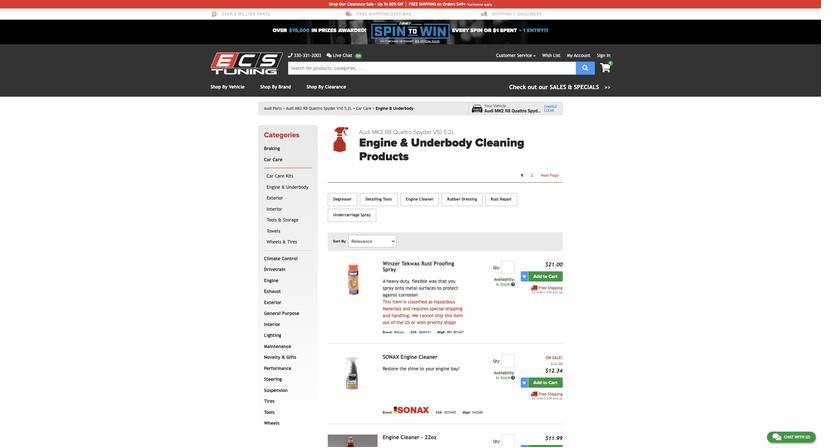 Task type: describe. For each thing, give the bounding box(es) containing it.
over
[[391, 12, 402, 17]]

0 vertical spatial tools
[[383, 197, 392, 202]]

0 vertical spatial rust
[[491, 197, 499, 202]]

audi parts link
[[264, 106, 285, 111]]

with inside a heavy-duty, flexible wax that you spray onto metal surfaces to protect against corrosion this item is classified as hazardous materials and requires special shipping and handling. we cannot ship this item out of the us or with priority shippi
[[417, 320, 426, 325]]

cleaning
[[475, 136, 525, 150]]

in stock for $21.00
[[496, 282, 511, 287]]

es#: for es#: 3031692
[[436, 411, 443, 415]]

22oz
[[425, 435, 437, 441]]

rust repair
[[491, 197, 512, 202]]

free shipping over $49 link
[[346, 11, 411, 17]]

2 vertical spatial shipping
[[548, 392, 563, 397]]

1 vertical spatial on
[[532, 291, 536, 294]]

tires link
[[263, 396, 310, 407]]

suspension link
[[263, 385, 310, 396]]

1 vertical spatial the
[[400, 366, 407, 372]]

spyder inside your vehicle audi mk2 r8 quattro spyder v10 5.2l
[[528, 108, 542, 113]]

0 vertical spatial in
[[607, 53, 611, 58]]

materials
[[383, 306, 402, 312]]

wax
[[429, 279, 437, 284]]

rubber
[[447, 197, 461, 202]]

1 horizontal spatial item
[[454, 313, 463, 318]]

wish
[[543, 53, 552, 58]]

wheels link
[[263, 418, 310, 429]]

sort by
[[333, 239, 346, 244]]

331-
[[303, 53, 312, 58]]

shop for shop by brand
[[260, 84, 271, 90]]

over for over 2 million parts
[[222, 12, 233, 17]]

audi inside your vehicle audi mk2 r8 quattro spyder v10 5.2l
[[485, 108, 494, 113]]

question circle image
[[511, 283, 515, 287]]

undercarriage spray
[[333, 213, 371, 218]]

change
[[544, 105, 557, 109]]

duty,
[[400, 279, 411, 284]]

brand: winzer
[[383, 331, 404, 334]]

Search text field
[[288, 62, 576, 75]]

add to cart button for add to wish list image
[[528, 378, 563, 388]]

543200
[[473, 411, 483, 415]]

free shipping over $49
[[357, 12, 411, 17]]

2 inside paginated product list navigation navigation
[[531, 173, 533, 178]]

chat inside chat with us link
[[784, 435, 794, 439]]

entry!!!
[[527, 27, 549, 34]]

out
[[383, 320, 390, 325]]

1 vertical spatial cleaner
[[419, 354, 438, 361]]

priority
[[427, 320, 443, 325]]

clear
[[544, 109, 554, 112]]

wheels for wheels
[[264, 421, 280, 426]]

add for add to wish list image
[[534, 380, 542, 386]]

0 vertical spatial care
[[363, 106, 372, 111]]

0 vertical spatial car care
[[356, 106, 372, 111]]

- inside shop our clearance sale - up to 80% off link
[[375, 2, 377, 7]]

categories
[[264, 131, 300, 139]]

0 vertical spatial interior link
[[265, 204, 310, 215]]

engine link
[[263, 275, 310, 286]]

0
[[610, 61, 612, 65]]

mfg#: for mfg#: 543200
[[463, 411, 471, 415]]

rubber dressing link
[[442, 193, 483, 206]]

engine & underbody link
[[265, 182, 310, 193]]

es#4164066 - 10959 - engine cleaner - 22oz - spray on engine cleaner and agitate the area with a detail brush to remove grease, oil, dirt, and grime. - griot's - audi bmw volkswagen mercedes benz mini porsche image
[[328, 435, 378, 447]]

shopping cart image
[[600, 63, 611, 72]]

5.2l for audi mk2 r8 quattro spyder v10 5.2l
[[344, 106, 352, 111]]

tires inside 'car care subcategories' element
[[287, 239, 297, 245]]

0 vertical spatial underbody
[[393, 106, 414, 111]]

$12.34
[[546, 368, 563, 374]]

exterior inside 'car care subcategories' element
[[267, 196, 283, 201]]

general purpose
[[264, 311, 299, 316]]

sonax
[[383, 354, 399, 361]]

0 vertical spatial exterior link
[[265, 193, 310, 204]]

wheels for wheels & tires
[[267, 239, 281, 245]]

proofing
[[434, 261, 454, 267]]

shipping 7 days/week
[[492, 12, 542, 17]]

es#3031692 - 543200 - sonax engine cleaner - restore the shine to your engine bay! - sonax - audi bmw volkswagen mercedes benz mini porsche image
[[328, 355, 378, 392]]

sale!
[[553, 356, 563, 361]]

prizes
[[319, 27, 337, 34]]

3 qty: from the top
[[493, 440, 501, 444]]

0 vertical spatial $49
[[403, 12, 411, 17]]

es#3604141 - 891.9016kt - winzer tekwax rust proofing spray - a heavy-duty, flexible wax that you spray onto metal surfaces to protect against corrosion - winzer - audi bmw volkswagen mercedes benz mini porsche image
[[328, 261, 378, 298]]

in for $21.00
[[496, 282, 499, 287]]

off
[[398, 2, 403, 7]]

2 orders from the top
[[537, 397, 546, 401]]

the inside a heavy-duty, flexible wax that you spray onto metal surfaces to protect against corrosion this item is classified as hazardous materials and requires special shipping and handling. we cannot ship this item out of the us or with priority shippi
[[397, 320, 403, 325]]

underbody inside 'car care subcategories' element
[[286, 185, 309, 190]]

shippi
[[444, 320, 456, 325]]

my
[[567, 53, 573, 58]]

change link
[[544, 105, 557, 109]]

stock for on sale!
[[501, 376, 510, 381]]

2 vertical spatial on
[[532, 397, 536, 401]]

novelty
[[264, 355, 280, 360]]

r8 for audi mk2 r8 quattro spyder v10 5.2l engine & underbody cleaning products
[[385, 129, 392, 136]]

availability: for on sale!
[[494, 371, 515, 376]]

comments image for chat
[[773, 433, 782, 441]]

1 inside paginated product list navigation navigation
[[521, 173, 523, 178]]

330-331-2003 link
[[288, 52, 321, 59]]

cart for add to wish list image
[[549, 380, 558, 386]]

next page link
[[537, 171, 563, 180]]

0 vertical spatial shipping
[[492, 12, 512, 17]]

in stock for on sale!
[[496, 376, 511, 381]]

rust inside winzer tekwax rust proofing spray
[[422, 261, 432, 267]]

0 vertical spatial free
[[357, 12, 368, 17]]

parts
[[257, 12, 271, 17]]

care for car care
[[275, 174, 285, 179]]

interior for the bottom interior link
[[264, 322, 280, 327]]

spin
[[471, 27, 483, 34]]

0 vertical spatial 1
[[523, 27, 526, 34]]

0 vertical spatial on
[[437, 2, 442, 7]]

ecs tuning image
[[211, 52, 283, 74]]

1 vertical spatial winzer
[[394, 331, 404, 334]]

purchase
[[386, 40, 399, 43]]

kits
[[286, 174, 293, 179]]

list
[[553, 53, 561, 58]]

comments image for live
[[327, 53, 332, 58]]

cleaner for engine cleaner
[[419, 197, 434, 202]]

in for on sale!
[[496, 376, 499, 381]]

1 vertical spatial shipping
[[548, 286, 563, 291]]

0 vertical spatial engine & underbody
[[376, 106, 414, 111]]

add for add to wish list icon
[[534, 274, 542, 279]]

rubber dressing
[[447, 197, 477, 202]]

category navigation element
[[259, 126, 317, 434]]

maintenance link
[[263, 341, 310, 352]]

in
[[312, 27, 317, 34]]

million
[[238, 12, 256, 17]]

car care subcategories element
[[264, 168, 312, 251]]

hazardous
[[434, 299, 455, 305]]

es#: for es#: 3604141
[[411, 331, 418, 334]]

cleaner for engine cleaner - 22oz
[[401, 435, 420, 441]]

over for over $15,000 in prizes
[[273, 27, 287, 34]]

sales
[[550, 84, 567, 91]]

wish list
[[543, 53, 561, 58]]

spyder for audi mk2 r8 quattro spyder v10 5.2l
[[324, 106, 336, 111]]

mk2 for audi mk2 r8 quattro spyder v10 5.2l
[[295, 106, 302, 111]]

towels
[[267, 229, 280, 234]]

cart for add to wish list icon
[[549, 274, 558, 279]]

qty: for $21.00
[[493, 266, 501, 270]]

car care kits link
[[265, 171, 310, 182]]

ecs tuning 'spin to win' contest logo image
[[372, 22, 450, 39]]

$11.99
[[546, 436, 563, 442]]

0 horizontal spatial spray
[[361, 213, 371, 218]]

see official rules link
[[415, 40, 440, 44]]

us
[[405, 320, 410, 325]]

*exclusions apply link
[[467, 2, 492, 7]]

tools link
[[263, 407, 310, 418]]

drivetrain link
[[263, 264, 310, 275]]

to down the $12.34
[[543, 380, 548, 386]]

shipping 7 days/week link
[[481, 11, 542, 17]]

novelty & gifts link
[[263, 352, 310, 363]]

shine
[[408, 366, 419, 372]]

your
[[485, 104, 493, 108]]

1 vertical spatial with
[[795, 435, 805, 439]]

quattro for audi mk2 r8 quattro spyder v10 5.2l engine & underbody cleaning products
[[393, 129, 412, 136]]

detailing
[[366, 197, 382, 202]]

no purchase necessary. see official rules .
[[381, 40, 440, 43]]

2 free shipping on orders $49 and up from the top
[[532, 392, 563, 401]]

tools for tools & storage
[[267, 218, 277, 223]]

2003
[[312, 53, 321, 58]]

shop by vehicle
[[211, 84, 245, 90]]

paginated product list navigation navigation
[[359, 171, 563, 180]]

1 horizontal spatial car care link
[[356, 106, 375, 111]]

engine inside audi mk2 r8 quattro spyder v10 5.2l engine & underbody cleaning products
[[359, 136, 397, 150]]

shop by brand
[[260, 84, 291, 90]]

tools & storage
[[267, 218, 299, 223]]

search image
[[583, 65, 589, 71]]

account
[[574, 53, 591, 58]]

sales & specials link
[[510, 83, 611, 91]]

0 horizontal spatial car care link
[[263, 154, 310, 165]]

shop for shop by vehicle
[[211, 84, 221, 90]]

quattro for audi mk2 r8 quattro spyder v10 5.2l
[[309, 106, 323, 111]]

1 up from the top
[[559, 291, 563, 294]]

and down $21.00
[[553, 291, 558, 294]]

handling.
[[392, 313, 411, 318]]

underbody inside audi mk2 r8 quattro spyder v10 5.2l engine & underbody cleaning products
[[411, 136, 472, 150]]

0 vertical spatial or
[[484, 27, 492, 34]]

tekwax
[[402, 261, 420, 267]]

and up out
[[383, 313, 390, 318]]

1 vertical spatial interior link
[[263, 319, 310, 330]]

v10 for audi mk2 r8 quattro spyder v10 5.2l
[[337, 106, 343, 111]]

stock for $21.00
[[501, 282, 510, 287]]

sales & specials
[[550, 84, 599, 91]]

add to wish list image
[[523, 381, 526, 385]]

0 link
[[595, 61, 613, 73]]

5.2l for audi mk2 r8 quattro spyder v10 5.2l engine & underbody cleaning products
[[444, 129, 455, 136]]



Task type: locate. For each thing, give the bounding box(es) containing it.
free
[[409, 2, 418, 7]]

0 vertical spatial 2
[[234, 12, 237, 17]]

1 horizontal spatial mfg#:
[[463, 411, 471, 415]]

0 horizontal spatial over
[[222, 12, 233, 17]]

1 qty: from the top
[[493, 266, 501, 270]]

$49 down $21.00
[[547, 291, 552, 294]]

1 vertical spatial brand:
[[383, 411, 393, 415]]

qty: for on sale!
[[493, 359, 501, 364]]

brand: down out
[[383, 331, 393, 334]]

item right this
[[454, 313, 463, 318]]

car
[[356, 106, 362, 111], [264, 157, 271, 162], [267, 174, 274, 179]]

comments image left live
[[327, 53, 332, 58]]

quattro left clear
[[512, 108, 527, 113]]

chat with us link
[[767, 432, 816, 443]]

tools for tools link
[[264, 410, 275, 415]]

the left shine
[[400, 366, 407, 372]]

undercarriage
[[333, 213, 360, 218]]

free shipping on orders $49 and up down $21.00
[[532, 286, 563, 294]]

2 add to cart from the top
[[534, 380, 558, 386]]

with left 'us'
[[795, 435, 805, 439]]

exhaust link
[[263, 286, 310, 297]]

wheels inside 'car care subcategories' element
[[267, 239, 281, 245]]

1 horizontal spatial engine & underbody
[[376, 106, 414, 111]]

question circle image
[[511, 376, 515, 380]]

free down $21.00
[[539, 286, 547, 291]]

5.2l inside audi mk2 r8 quattro spyder v10 5.2l engine & underbody cleaning products
[[444, 129, 455, 136]]

exterior
[[267, 196, 283, 201], [264, 300, 282, 305]]

0 vertical spatial up
[[559, 291, 563, 294]]

$49 right over
[[403, 12, 411, 17]]

1 vertical spatial over
[[273, 27, 287, 34]]

0 vertical spatial -
[[375, 2, 377, 7]]

availability: up question circle icon
[[494, 277, 515, 282]]

shop by clearance link
[[307, 84, 346, 90]]

v10 for audi mk2 r8 quattro spyder v10 5.2l engine & underbody cleaning products
[[433, 129, 442, 136]]

phone image
[[288, 53, 293, 58]]

chat inside live chat link
[[343, 53, 352, 58]]

0 vertical spatial vehicle
[[229, 84, 245, 90]]

1 vertical spatial clearance
[[325, 84, 346, 90]]

2 horizontal spatial mk2
[[495, 108, 504, 113]]

0 vertical spatial over
[[222, 12, 233, 17]]

stock left question circle icon
[[501, 282, 510, 287]]

add right add to wish list icon
[[534, 274, 542, 279]]

shop for shop by clearance
[[307, 84, 317, 90]]

to down that
[[437, 286, 442, 291]]

mk2 right parts
[[295, 106, 302, 111]]

0 vertical spatial cleaner
[[419, 197, 434, 202]]

1 orders from the top
[[537, 291, 546, 294]]

orders down $21.00
[[537, 291, 546, 294]]

1 horizontal spatial spyder
[[414, 129, 432, 136]]

quattro down shop by clearance link at left
[[309, 106, 323, 111]]

tools
[[383, 197, 392, 202], [267, 218, 277, 223], [264, 410, 275, 415]]

& inside audi mk2 r8 quattro spyder v10 5.2l engine & underbody cleaning products
[[400, 136, 408, 150]]

wish list link
[[543, 53, 561, 58]]

against
[[383, 293, 398, 298]]

or right us
[[411, 320, 416, 325]]

lighting
[[264, 333, 281, 338]]

shop our clearance sale - up to 80% off
[[329, 2, 403, 7]]

add to cart button down the $12.34
[[528, 378, 563, 388]]

on
[[546, 356, 551, 361]]

mk2
[[295, 106, 302, 111], [495, 108, 504, 113], [372, 129, 384, 136]]

0 horizontal spatial engine & underbody
[[267, 185, 309, 190]]

the right of
[[397, 320, 403, 325]]

1 vertical spatial add to cart button
[[528, 378, 563, 388]]

1 horizontal spatial with
[[795, 435, 805, 439]]

of
[[391, 320, 395, 325]]

parts
[[273, 106, 282, 111]]

1 horizontal spatial spray
[[383, 267, 396, 273]]

1 stock from the top
[[501, 282, 510, 287]]

to left your
[[420, 366, 424, 372]]

spray up heavy-
[[383, 267, 396, 273]]

0 horizontal spatial vehicle
[[229, 84, 245, 90]]

audi mk2 r8 quattro spyder v10 5.2l link
[[286, 106, 355, 111]]

1 vertical spatial wheels
[[264, 421, 280, 426]]

1 vertical spatial tools
[[267, 218, 277, 223]]

general
[[264, 311, 281, 316]]

official
[[420, 40, 431, 43]]

by left brand
[[272, 84, 277, 90]]

1 brand: from the top
[[383, 331, 393, 334]]

sign
[[597, 53, 606, 58]]

car care link
[[356, 106, 375, 111], [263, 154, 310, 165]]

r8 for audi mk2 r8 quattro spyder v10 5.2l
[[303, 106, 308, 111]]

exterior link up the storage
[[265, 193, 310, 204]]

customer
[[497, 53, 516, 58]]

0 vertical spatial shipping
[[369, 12, 389, 17]]

add right add to wish list image
[[534, 380, 542, 386]]

add to cart down the $12.34
[[534, 380, 558, 386]]

0 vertical spatial cart
[[549, 274, 558, 279]]

0 horizontal spatial -
[[375, 2, 377, 7]]

quattro up "products" on the top of the page
[[393, 129, 412, 136]]

1 horizontal spatial or
[[484, 27, 492, 34]]

0 vertical spatial stock
[[501, 282, 510, 287]]

0 horizontal spatial item
[[393, 299, 402, 305]]

1 vertical spatial qty:
[[493, 359, 501, 364]]

2 add from the top
[[534, 380, 542, 386]]

restore the shine to your engine bay!
[[383, 366, 460, 372]]

audi mk2 r8 quattro spyder v10 5.2l
[[286, 106, 352, 111]]

0 vertical spatial car
[[356, 106, 362, 111]]

1 availability: from the top
[[494, 277, 515, 282]]

es#: left 3604141
[[411, 331, 418, 334]]

2 right 1 link
[[531, 173, 533, 178]]

clearance up audi mk2 r8 quattro spyder v10 5.2l link
[[325, 84, 346, 90]]

and
[[553, 291, 558, 294], [403, 306, 410, 312], [383, 313, 390, 318], [553, 397, 558, 401]]

tools down tires link
[[264, 410, 275, 415]]

0 horizontal spatial tires
[[264, 399, 275, 404]]

dressing
[[462, 197, 477, 202]]

1 add to cart from the top
[[534, 274, 558, 279]]

0 vertical spatial availability:
[[494, 277, 515, 282]]

1 free shipping on orders $49 and up from the top
[[532, 286, 563, 294]]

2 in stock from the top
[[496, 376, 511, 381]]

rust right tekwax
[[422, 261, 432, 267]]

mk2 inside audi mk2 r8 quattro spyder v10 5.2l engine & underbody cleaning products
[[372, 129, 384, 136]]

item left is
[[393, 299, 402, 305]]

0 horizontal spatial with
[[417, 320, 426, 325]]

audi for audi mk2 r8 quattro spyder v10 5.2l engine & underbody cleaning products
[[359, 129, 371, 136]]

corrosion
[[399, 293, 418, 298]]

$49+
[[457, 2, 466, 7]]

mfg#: left 543200
[[463, 411, 471, 415]]

general purpose link
[[263, 308, 310, 319]]

audi left parts
[[264, 106, 272, 111]]

comments image inside chat with us link
[[773, 433, 782, 441]]

1 vertical spatial car
[[264, 157, 271, 162]]

in right sign
[[607, 53, 611, 58]]

0 vertical spatial exterior
[[267, 196, 283, 201]]

1 vertical spatial free
[[539, 286, 547, 291]]

es#: left 3031692
[[436, 411, 443, 415]]

tools right detailing on the top of the page
[[383, 197, 392, 202]]

interior link
[[265, 204, 310, 215], [263, 319, 310, 330]]

0 vertical spatial es#:
[[411, 331, 418, 334]]

or inside a heavy-duty, flexible wax that you spray onto metal surfaces to protect against corrosion this item is classified as hazardous materials and requires special shipping and handling. we cannot ship this item out of the us or with priority shippi
[[411, 320, 416, 325]]

by for vehicle
[[222, 84, 228, 90]]

0 horizontal spatial comments image
[[327, 53, 332, 58]]

by down ecs tuning image
[[222, 84, 228, 90]]

climate control link
[[263, 253, 310, 264]]

spray inside winzer tekwax rust proofing spray
[[383, 267, 396, 273]]

and down is
[[403, 306, 410, 312]]

page
[[550, 173, 559, 178]]

over left million
[[222, 12, 233, 17]]

1 horizontal spatial vehicle
[[494, 104, 506, 108]]

audi inside audi mk2 r8 quattro spyder v10 5.2l engine & underbody cleaning products
[[359, 129, 371, 136]]

clearance for by
[[325, 84, 346, 90]]

that
[[439, 279, 447, 284]]

mk2 inside your vehicle audi mk2 r8 quattro spyder v10 5.2l
[[495, 108, 504, 113]]

mk2 up "products" on the top of the page
[[372, 129, 384, 136]]

engine
[[376, 106, 388, 111], [359, 136, 397, 150], [267, 185, 280, 190], [406, 197, 418, 202], [264, 278, 278, 283], [401, 354, 417, 361], [383, 435, 399, 441]]

up down the $12.34
[[559, 397, 563, 401]]

clearance for our
[[347, 2, 365, 7]]

winzer up heavy-
[[383, 261, 400, 267]]

v10 inside your vehicle audi mk2 r8 quattro spyder v10 5.2l
[[543, 108, 551, 113]]

cleaner up your
[[419, 354, 438, 361]]

audi down your
[[485, 108, 494, 113]]

specials
[[574, 84, 599, 91]]

2 vertical spatial $49
[[547, 397, 552, 401]]

every
[[452, 27, 469, 34]]

engine & underbody inside 'car care subcategories' element
[[267, 185, 309, 190]]

rust repair link
[[485, 193, 518, 206]]

1 vertical spatial chat
[[784, 435, 794, 439]]

spray down detailing on the top of the page
[[361, 213, 371, 218]]

by for clearance
[[319, 84, 324, 90]]

0 vertical spatial orders
[[537, 291, 546, 294]]

interior up tools & storage
[[267, 207, 282, 212]]

shop our clearance sale - up to 80% off link
[[329, 1, 406, 7]]

1 right =
[[523, 27, 526, 34]]

car care inside category navigation element
[[264, 157, 283, 162]]

free ship ping on orders $49+ *exclusions apply
[[409, 2, 492, 7]]

brand: for brand:
[[383, 411, 393, 415]]

1 vertical spatial availability:
[[494, 371, 515, 376]]

2 up from the top
[[559, 397, 563, 401]]

comments image inside live chat link
[[327, 53, 332, 58]]

0 horizontal spatial r8
[[303, 106, 308, 111]]

to
[[543, 274, 548, 279], [437, 286, 442, 291], [420, 366, 424, 372], [543, 380, 548, 386]]

flexible
[[412, 279, 428, 284]]

add to cart down $21.00
[[534, 274, 558, 279]]

gifts
[[286, 355, 296, 360]]

no
[[381, 40, 385, 43]]

chat left 'us'
[[784, 435, 794, 439]]

service
[[517, 53, 532, 58]]

1 vertical spatial orders
[[537, 397, 546, 401]]

1 horizontal spatial tires
[[287, 239, 297, 245]]

car for car care
[[267, 174, 274, 179]]

orders
[[537, 291, 546, 294], [537, 397, 546, 401]]

with down cannot
[[417, 320, 426, 325]]

2 brand: from the top
[[383, 411, 393, 415]]

shipping up this
[[446, 306, 463, 312]]

apply
[[484, 2, 492, 6]]

comments image left chat with us
[[773, 433, 782, 441]]

1 cart from the top
[[549, 274, 558, 279]]

1 horizontal spatial es#:
[[436, 411, 443, 415]]

surfaces
[[419, 286, 436, 291]]

next
[[541, 173, 549, 178]]

0 horizontal spatial 5.2l
[[344, 106, 352, 111]]

0 horizontal spatial es#:
[[411, 331, 418, 334]]

2 horizontal spatial 5.2l
[[552, 108, 561, 113]]

brand: for brand: winzer
[[383, 331, 393, 334]]

1 vertical spatial car care link
[[263, 154, 310, 165]]

mfg#: for mfg#: 891.9016kt
[[438, 331, 446, 334]]

spray
[[361, 213, 371, 218], [383, 267, 396, 273]]

up down $21.00
[[559, 291, 563, 294]]

1 vertical spatial exterior
[[264, 300, 282, 305]]

5.2l inside your vehicle audi mk2 r8 quattro spyder v10 5.2l
[[552, 108, 561, 113]]

r8 inside audi mk2 r8 quattro spyder v10 5.2l engine & underbody cleaning products
[[385, 129, 392, 136]]

sonax - corporate logo image
[[394, 407, 430, 414]]

audi up "products" on the top of the page
[[359, 129, 371, 136]]

cleaner left the 22oz
[[401, 435, 420, 441]]

1 vertical spatial mfg#:
[[463, 411, 471, 415]]

1 horizontal spatial -
[[421, 435, 423, 441]]

330-
[[294, 53, 303, 58]]

cannot
[[420, 313, 434, 318]]

lighting link
[[263, 330, 310, 341]]

rules
[[432, 40, 440, 43]]

2 vertical spatial car
[[267, 174, 274, 179]]

1 vertical spatial engine & underbody
[[267, 185, 309, 190]]

spent
[[500, 27, 517, 34]]

metal
[[406, 286, 418, 291]]

0 vertical spatial add to cart
[[534, 274, 558, 279]]

this
[[445, 313, 452, 318]]

interior inside 'car care subcategories' element
[[267, 207, 282, 212]]

2 add to cart button from the top
[[528, 378, 563, 388]]

tools & storage link
[[265, 215, 310, 226]]

2 vertical spatial cleaner
[[401, 435, 420, 441]]

next page
[[541, 173, 559, 178]]

add to cart for add to wish list icon
[[534, 274, 558, 279]]

stock left question circle image
[[501, 376, 510, 381]]

by right sort
[[341, 239, 346, 244]]

rust
[[491, 197, 499, 202], [422, 261, 432, 267]]

1 vertical spatial in
[[496, 282, 499, 287]]

&
[[568, 84, 572, 91], [389, 106, 392, 111], [400, 136, 408, 150], [282, 185, 285, 190], [278, 218, 282, 223], [283, 239, 286, 245], [282, 355, 285, 360]]

interior link up the storage
[[265, 204, 310, 215]]

performance link
[[263, 363, 310, 374]]

80%
[[389, 2, 397, 7]]

spyder
[[324, 106, 336, 111], [528, 108, 542, 113], [414, 129, 432, 136]]

1 vertical spatial shipping
[[446, 306, 463, 312]]

control
[[282, 256, 298, 261]]

2 left million
[[234, 12, 237, 17]]

spyder for audi mk2 r8 quattro spyder v10 5.2l engine & underbody cleaning products
[[414, 129, 432, 136]]

2 qty: from the top
[[493, 359, 501, 364]]

car for braking
[[264, 157, 271, 162]]

1 vertical spatial vehicle
[[494, 104, 506, 108]]

stock
[[501, 282, 510, 287], [501, 376, 510, 381]]

add to wish list image
[[523, 275, 526, 278]]

add to cart for add to wish list image
[[534, 380, 558, 386]]

engine inside 'car care subcategories' element
[[267, 185, 280, 190]]

customer service button
[[497, 52, 536, 59]]

over 2 million parts
[[222, 12, 271, 17]]

tools inside 'car care subcategories' element
[[267, 218, 277, 223]]

tools up towels
[[267, 218, 277, 223]]

vehicle
[[229, 84, 245, 90], [494, 104, 506, 108]]

0 vertical spatial add
[[534, 274, 542, 279]]

0 horizontal spatial 2
[[234, 12, 237, 17]]

0 vertical spatial add to cart button
[[528, 272, 563, 282]]

$12.99
[[551, 362, 563, 367]]

2 vertical spatial care
[[275, 174, 285, 179]]

mk2 for audi mk2 r8 quattro spyder v10 5.2l engine & underbody cleaning products
[[372, 129, 384, 136]]

tires down the suspension
[[264, 399, 275, 404]]

quattro inside your vehicle audi mk2 r8 quattro spyder v10 5.2l
[[512, 108, 527, 113]]

winzer inside winzer tekwax rust proofing spray
[[383, 261, 400, 267]]

None number field
[[502, 261, 515, 274], [502, 355, 515, 368], [502, 435, 515, 447], [502, 261, 515, 274], [502, 355, 515, 368], [502, 435, 515, 447]]

winzer down of
[[394, 331, 404, 334]]

in left question circle image
[[496, 376, 499, 381]]

your
[[426, 366, 435, 372]]

our
[[339, 2, 346, 7]]

0 vertical spatial brand:
[[383, 331, 393, 334]]

0 vertical spatial mfg#:
[[438, 331, 446, 334]]

2 vertical spatial in
[[496, 376, 499, 381]]

1 add to cart button from the top
[[528, 272, 563, 282]]

interior down general
[[264, 322, 280, 327]]

up
[[378, 2, 383, 7]]

1 vertical spatial exterior link
[[263, 297, 310, 308]]

comments image
[[327, 53, 332, 58], [773, 433, 782, 441]]

steering link
[[263, 374, 310, 385]]

sign in link
[[597, 53, 611, 58]]

*exclusions
[[467, 2, 483, 6]]

by up audi mk2 r8 quattro spyder v10 5.2l link
[[319, 84, 324, 90]]

0 vertical spatial in stock
[[496, 282, 511, 287]]

2 availability: from the top
[[494, 371, 515, 376]]

by for brand
[[272, 84, 277, 90]]

wheels down towels
[[267, 239, 281, 245]]

quattro inside audi mk2 r8 quattro spyder v10 5.2l engine & underbody cleaning products
[[393, 129, 412, 136]]

exterior link up purpose
[[263, 297, 310, 308]]

1 add from the top
[[534, 274, 542, 279]]

engine
[[436, 366, 450, 372]]

2 link
[[527, 171, 537, 180]]

shipping down up
[[369, 12, 389, 17]]

shipping inside a heavy-duty, flexible wax that you spray onto metal surfaces to protect against corrosion this item is classified as hazardous materials and requires special shipping and handling. we cannot ship this item out of the us or with priority shippi
[[446, 306, 463, 312]]

1 vertical spatial $49
[[547, 291, 552, 294]]

0 vertical spatial free shipping on orders $49 and up
[[532, 286, 563, 294]]

over
[[222, 12, 233, 17], [273, 27, 287, 34]]

free shipping on orders $49 and up
[[532, 286, 563, 294], [532, 392, 563, 401]]

r8 inside your vehicle audi mk2 r8 quattro spyder v10 5.2l
[[505, 108, 511, 113]]

my account link
[[567, 53, 591, 58]]

- left up
[[375, 2, 377, 7]]

mk2 up cleaning
[[495, 108, 504, 113]]

detailing tools
[[366, 197, 392, 202]]

clearance
[[347, 2, 365, 7], [325, 84, 346, 90]]

1 horizontal spatial over
[[273, 27, 287, 34]]

shop for shop our clearance sale - up to 80% off
[[329, 2, 338, 7]]

audi for audi mk2 r8 quattro spyder v10 5.2l
[[286, 106, 294, 111]]

or left $1 at the top of the page
[[484, 27, 492, 34]]

1 vertical spatial rust
[[422, 261, 432, 267]]

availability: for $21.00
[[494, 277, 515, 282]]

tires down towels link
[[287, 239, 297, 245]]

interior for topmost interior link
[[267, 207, 282, 212]]

0 vertical spatial the
[[397, 320, 403, 325]]

mfg#:
[[438, 331, 446, 334], [463, 411, 471, 415]]

vehicle inside your vehicle audi mk2 r8 quattro spyder v10 5.2l
[[494, 104, 506, 108]]

$49 down the $12.34
[[547, 397, 552, 401]]

2 vertical spatial free
[[539, 392, 547, 397]]

audi for audi parts
[[264, 106, 272, 111]]

restore
[[383, 366, 398, 372]]

add to cart button for add to wish list icon
[[528, 272, 563, 282]]

care for braking
[[273, 157, 283, 162]]

chat right live
[[343, 53, 352, 58]]

exterior down exhaust
[[264, 300, 282, 305]]

interior link down purpose
[[263, 319, 310, 330]]

performance
[[264, 366, 292, 371]]

audi right parts
[[286, 106, 294, 111]]

cart
[[549, 274, 558, 279], [549, 380, 558, 386]]

1 in stock from the top
[[496, 282, 511, 287]]

vehicle down ecs tuning image
[[229, 84, 245, 90]]

1 vertical spatial add to cart
[[534, 380, 558, 386]]

you
[[448, 279, 456, 284]]

1 vertical spatial up
[[559, 397, 563, 401]]

1 horizontal spatial v10
[[433, 129, 442, 136]]

we
[[412, 313, 419, 318]]

clearance right the our
[[347, 2, 365, 7]]

0 vertical spatial comments image
[[327, 53, 332, 58]]

5.2l
[[344, 106, 352, 111], [552, 108, 561, 113], [444, 129, 455, 136]]

steering
[[264, 377, 282, 382]]

2 horizontal spatial v10
[[543, 108, 551, 113]]

free down the $12.34
[[539, 392, 547, 397]]

and down the $12.34
[[553, 397, 558, 401]]

1 horizontal spatial car care
[[356, 106, 372, 111]]

spyder inside audi mk2 r8 quattro spyder v10 5.2l engine & underbody cleaning products
[[414, 129, 432, 136]]

orders down the $12.34
[[537, 397, 546, 401]]

- left the 22oz
[[421, 435, 423, 441]]

0 horizontal spatial clearance
[[325, 84, 346, 90]]

1 horizontal spatial shipping
[[446, 306, 463, 312]]

to down $21.00
[[543, 274, 548, 279]]

over left $15,000
[[273, 27, 287, 34]]

rust left repair
[[491, 197, 499, 202]]

shipping down $21.00
[[548, 286, 563, 291]]

brand: left sonax - corporate logo in the bottom of the page
[[383, 411, 393, 415]]

shipping down the $12.34
[[548, 392, 563, 397]]

cleaner left rubber
[[419, 197, 434, 202]]

1 vertical spatial care
[[273, 157, 283, 162]]

1 vertical spatial spray
[[383, 267, 396, 273]]

0 vertical spatial tires
[[287, 239, 297, 245]]

1 vertical spatial free shipping on orders $49 and up
[[532, 392, 563, 401]]

2 cart from the top
[[549, 380, 558, 386]]

availability: up question circle image
[[494, 371, 515, 376]]

shipping
[[492, 12, 512, 17], [548, 286, 563, 291], [548, 392, 563, 397]]

free down shop our clearance sale - up to 80% off at the top left
[[357, 12, 368, 17]]

exterior down the engine & underbody link
[[267, 196, 283, 201]]

add to cart button down $21.00
[[528, 272, 563, 282]]

to inside a heavy-duty, flexible wax that you spray onto metal surfaces to protect against corrosion this item is classified as hazardous materials and requires special shipping and handling. we cannot ship this item out of the us or with priority shippi
[[437, 286, 442, 291]]

v10 inside audi mk2 r8 quattro spyder v10 5.2l engine & underbody cleaning products
[[433, 129, 442, 136]]

wheels down tools link
[[264, 421, 280, 426]]

2 stock from the top
[[501, 376, 510, 381]]

shipping left '7'
[[492, 12, 512, 17]]



Task type: vqa. For each thing, say whether or not it's contained in the screenshot.
second Qty:
yes



